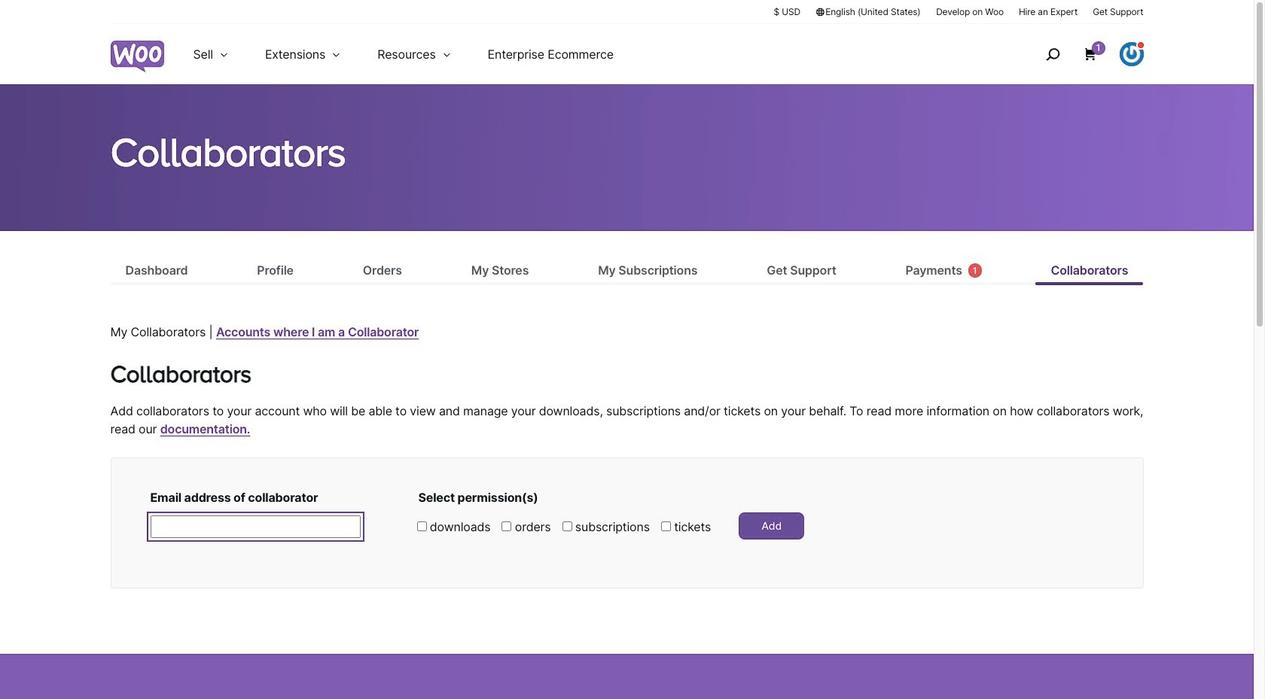 Task type: vqa. For each thing, say whether or not it's contained in the screenshot.
option
yes



Task type: locate. For each thing, give the bounding box(es) containing it.
open account menu image
[[1120, 42, 1144, 66]]

None checkbox
[[417, 522, 427, 532], [661, 522, 671, 532], [417, 522, 427, 532], [661, 522, 671, 532]]

search image
[[1041, 42, 1065, 66]]

None checkbox
[[502, 522, 512, 532], [562, 522, 572, 532], [502, 522, 512, 532], [562, 522, 572, 532]]

service navigation menu element
[[1013, 30, 1144, 79]]



